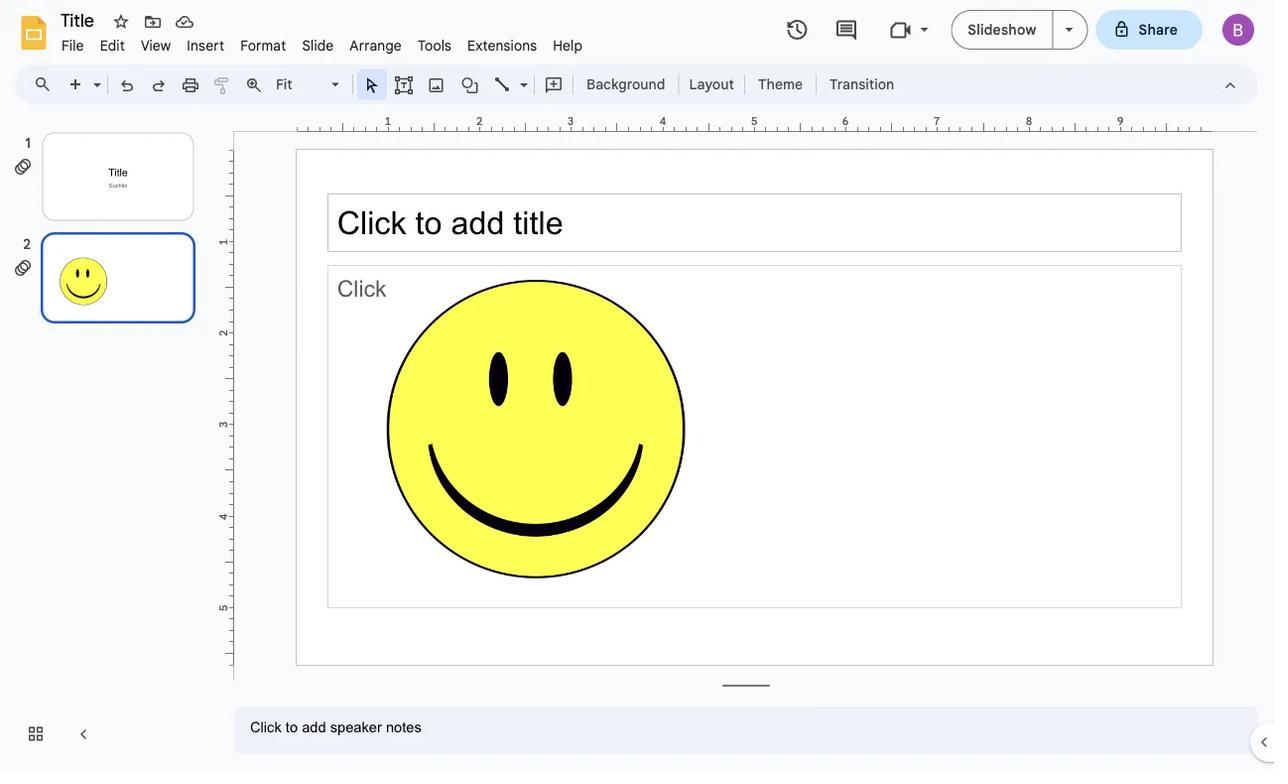 Task type: locate. For each thing, give the bounding box(es) containing it.
extensions
[[468, 37, 537, 54]]

application containing slideshow
[[0, 0, 1274, 770]]

arrange menu item
[[342, 34, 410, 57]]

arrange
[[350, 37, 402, 54]]

presentation options image
[[1065, 28, 1073, 32]]

view menu item
[[133, 34, 179, 57]]

navigation inside application
[[0, 112, 218, 770]]

Menus field
[[25, 70, 68, 98]]

help
[[553, 37, 583, 54]]

layout
[[689, 75, 734, 93]]

background
[[586, 75, 665, 93]]

background button
[[578, 69, 674, 99]]

edit
[[100, 37, 125, 54]]

transition
[[830, 75, 894, 93]]

navigation
[[0, 112, 218, 770]]

Rename text field
[[54, 8, 105, 32]]

share button
[[1096, 10, 1203, 50]]

menu bar banner
[[0, 0, 1274, 770]]

slideshow button
[[951, 10, 1053, 50]]

insert menu item
[[179, 34, 232, 57]]

Zoom field
[[270, 70, 348, 99]]

slide menu item
[[294, 34, 342, 57]]

menu bar
[[54, 26, 591, 59]]

insert
[[187, 37, 224, 54]]

application
[[0, 0, 1274, 770]]

help menu item
[[545, 34, 591, 57]]

Zoom text field
[[273, 70, 328, 98]]

menu bar containing file
[[54, 26, 591, 59]]

edit menu item
[[92, 34, 133, 57]]



Task type: vqa. For each thing, say whether or not it's contained in the screenshot.
Indicates
no



Task type: describe. For each thing, give the bounding box(es) containing it.
extensions menu item
[[460, 34, 545, 57]]

slide
[[302, 37, 334, 54]]

layout button
[[683, 69, 740, 99]]

tools
[[418, 37, 452, 54]]

share
[[1139, 21, 1178, 38]]

file
[[62, 37, 84, 54]]

new slide with layout image
[[88, 71, 101, 78]]

format menu item
[[232, 34, 294, 57]]

theme button
[[749, 69, 812, 99]]

transition button
[[821, 69, 903, 99]]

Star checkbox
[[107, 8, 135, 36]]

file menu item
[[54, 34, 92, 57]]

theme
[[758, 75, 803, 93]]

view
[[141, 37, 171, 54]]

slideshow
[[968, 21, 1037, 38]]

menu bar inside menu bar banner
[[54, 26, 591, 59]]

insert image image
[[425, 70, 448, 98]]

shape image
[[459, 70, 482, 98]]

format
[[240, 37, 286, 54]]

main toolbar
[[59, 69, 904, 99]]

tools menu item
[[410, 34, 460, 57]]



